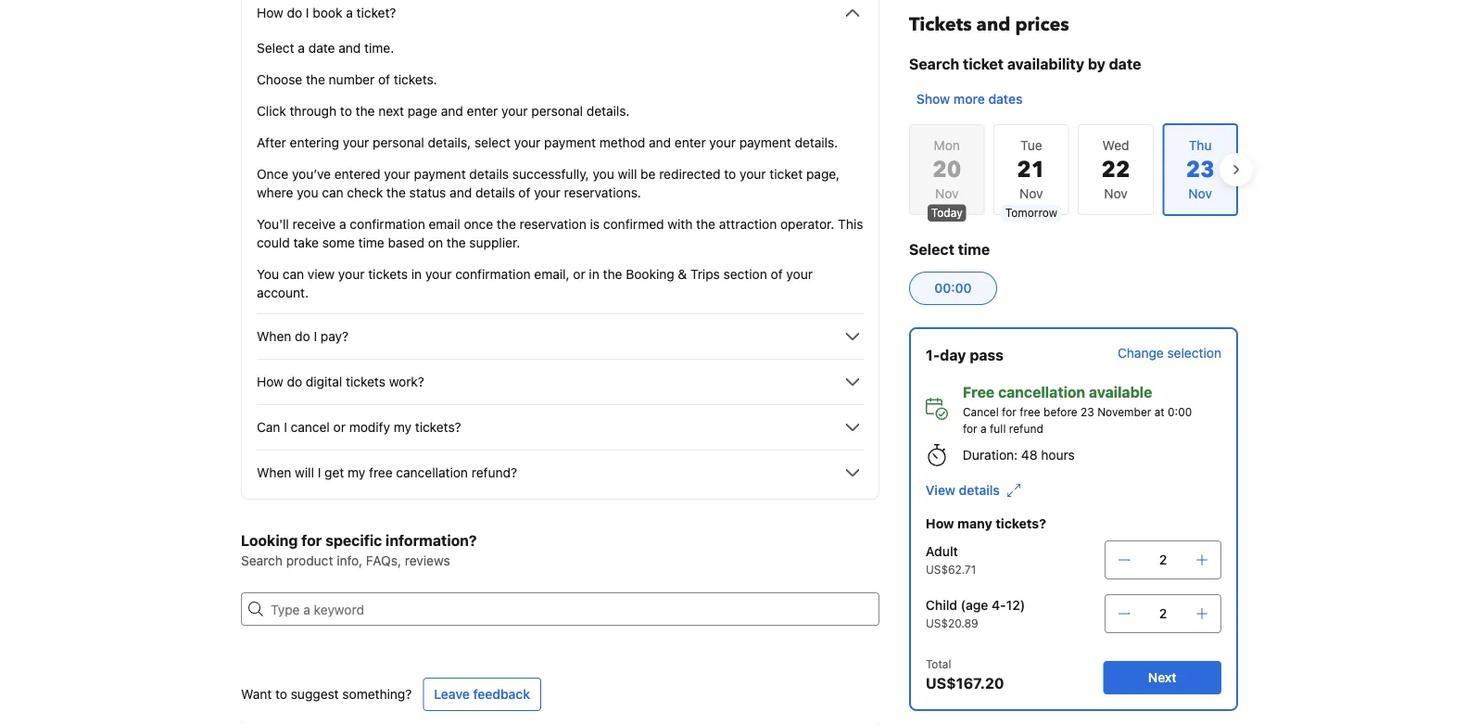 Task type: vqa. For each thing, say whether or not it's contained in the screenshot.
FEMALE in the VENUS Potts Point - FEMALE ONLY HOSTEL - Long stay negotiable
no



Task type: locate. For each thing, give the bounding box(es) containing it.
0 vertical spatial or
[[573, 267, 586, 282]]

how do digital tickets work?
[[257, 374, 425, 389]]

i left book
[[306, 5, 309, 20]]

want to suggest something?
[[241, 687, 412, 702]]

0 vertical spatial tickets
[[368, 267, 408, 282]]

0 horizontal spatial details.
[[587, 103, 630, 119]]

1 horizontal spatial personal
[[532, 103, 583, 119]]

can up account.
[[283, 267, 304, 282]]

payment up successfully, at left top
[[544, 135, 596, 150]]

when down can
[[257, 465, 291, 480]]

0 horizontal spatial can
[[283, 267, 304, 282]]

1 horizontal spatial of
[[519, 185, 531, 200]]

wed
[[1103, 138, 1130, 153]]

0 horizontal spatial in
[[412, 267, 422, 282]]

0 vertical spatial how
[[257, 5, 284, 20]]

1 vertical spatial when
[[257, 465, 291, 480]]

1 horizontal spatial can
[[322, 185, 344, 200]]

of left tickets. at the top left
[[378, 72, 390, 87]]

personal up the 'after entering your personal details, select your payment method and enter your payment details.'
[[532, 103, 583, 119]]

2 vertical spatial of
[[771, 267, 783, 282]]

0 horizontal spatial my
[[348, 465, 366, 480]]

0 vertical spatial confirmation
[[350, 217, 425, 232]]

ticket left page,
[[770, 166, 803, 182]]

time right some
[[359, 235, 385, 250]]

operator.
[[781, 217, 835, 232]]

0 vertical spatial will
[[618, 166, 637, 182]]

a right book
[[346, 5, 353, 20]]

personal down next
[[373, 135, 424, 150]]

tickets? down "work?"
[[415, 420, 461, 435]]

1 horizontal spatial select
[[910, 241, 955, 258]]

by
[[1088, 55, 1106, 73]]

search up show
[[910, 55, 960, 73]]

0 vertical spatial you
[[593, 166, 615, 182]]

how up adult on the right of the page
[[926, 516, 955, 531]]

of right section
[[771, 267, 783, 282]]

0 vertical spatial can
[[322, 185, 344, 200]]

0 vertical spatial 2
[[1160, 552, 1168, 567]]

and right the status
[[450, 185, 472, 200]]

my right get
[[348, 465, 366, 480]]

do left pay?
[[295, 329, 310, 344]]

nov for 20
[[936, 186, 959, 201]]

time up 00:00
[[959, 241, 990, 258]]

enter up select
[[467, 103, 498, 119]]

cancellation left refund?
[[396, 465, 468, 480]]

region containing 20
[[895, 116, 1254, 223]]

1 horizontal spatial in
[[589, 267, 600, 282]]

will left be
[[618, 166, 637, 182]]

feedback
[[473, 687, 530, 702]]

will inside once you've entered your payment details successfully, you will be redirected to your ticket page, where you can check the status and details of your reservations.
[[618, 166, 637, 182]]

0 horizontal spatial confirmation
[[350, 217, 425, 232]]

1 vertical spatial details.
[[795, 135, 838, 150]]

1 vertical spatial free
[[369, 465, 393, 480]]

date
[[309, 40, 335, 56], [1110, 55, 1142, 73]]

1 vertical spatial 2
[[1160, 606, 1168, 621]]

or right "cancel"
[[333, 420, 346, 435]]

0 horizontal spatial cancellation
[[396, 465, 468, 480]]

leave feedback
[[434, 687, 530, 702]]

1 horizontal spatial details.
[[795, 135, 838, 150]]

0 horizontal spatial tickets?
[[415, 420, 461, 435]]

and left time.
[[339, 40, 361, 56]]

2
[[1160, 552, 1168, 567], [1160, 606, 1168, 621]]

your up attraction
[[740, 166, 766, 182]]

of
[[378, 72, 390, 87], [519, 185, 531, 200], [771, 267, 783, 282]]

1 horizontal spatial nov
[[1020, 186, 1044, 201]]

free right get
[[369, 465, 393, 480]]

1 vertical spatial do
[[295, 329, 310, 344]]

20
[[933, 154, 962, 185]]

to down choose the number of tickets.
[[340, 103, 352, 119]]

this
[[838, 217, 864, 232]]

enter
[[467, 103, 498, 119], [675, 135, 706, 150]]

1 when from the top
[[257, 329, 291, 344]]

1 vertical spatial for
[[963, 422, 978, 435]]

nov inside tue 21 nov tomorrow
[[1020, 186, 1044, 201]]

tickets inside "dropdown button"
[[346, 374, 386, 389]]

details down select
[[470, 166, 509, 182]]

region
[[895, 116, 1254, 223]]

0 vertical spatial cancellation
[[999, 383, 1086, 401]]

do left book
[[287, 5, 302, 20]]

how do i book a ticket?
[[257, 5, 396, 20]]

details. up method
[[587, 103, 630, 119]]

0 vertical spatial personal
[[532, 103, 583, 119]]

tickets left "work?"
[[346, 374, 386, 389]]

cancellation
[[999, 383, 1086, 401], [396, 465, 468, 480]]

november
[[1098, 405, 1152, 418]]

can
[[257, 420, 280, 435]]

click through to the next page and enter your personal details.
[[257, 103, 630, 119]]

more
[[954, 91, 986, 107]]

when
[[257, 329, 291, 344], [257, 465, 291, 480]]

1 horizontal spatial confirmation
[[456, 267, 531, 282]]

us$20.89
[[926, 617, 979, 630]]

1 horizontal spatial you
[[593, 166, 615, 182]]

reservations.
[[564, 185, 642, 200]]

or right email,
[[573, 267, 586, 282]]

the left next
[[356, 103, 375, 119]]

redirected
[[659, 166, 721, 182]]

0 horizontal spatial nov
[[936, 186, 959, 201]]

for down cancel
[[963, 422, 978, 435]]

will inside dropdown button
[[295, 465, 314, 480]]

1 horizontal spatial ticket
[[963, 55, 1004, 73]]

0 horizontal spatial time
[[359, 235, 385, 250]]

tickets? inside dropdown button
[[415, 420, 461, 435]]

refund
[[1010, 422, 1044, 435]]

faqs,
[[366, 553, 401, 568]]

2 horizontal spatial of
[[771, 267, 783, 282]]

0 horizontal spatial free
[[369, 465, 393, 480]]

for up product at the left of the page
[[302, 532, 322, 549]]

details.
[[587, 103, 630, 119], [795, 135, 838, 150]]

tickets? right many
[[996, 516, 1047, 531]]

2 when from the top
[[257, 465, 291, 480]]

2 horizontal spatial nov
[[1105, 186, 1128, 201]]

i
[[306, 5, 309, 20], [314, 329, 317, 344], [284, 420, 287, 435], [318, 465, 321, 480]]

select up choose
[[257, 40, 295, 56]]

0 vertical spatial free
[[1020, 405, 1041, 418]]

i for pay?
[[314, 329, 317, 344]]

how do digital tickets work? button
[[257, 371, 864, 393]]

tickets and prices
[[910, 12, 1070, 38]]

attraction
[[719, 217, 777, 232]]

details
[[470, 166, 509, 182], [476, 185, 515, 200], [959, 483, 1000, 498]]

trips
[[691, 267, 720, 282]]

1 vertical spatial confirmation
[[456, 267, 531, 282]]

1 vertical spatial select
[[910, 241, 955, 258]]

2 horizontal spatial for
[[1002, 405, 1017, 418]]

search inside the looking for specific information? search product info, faqs, reviews
[[241, 553, 283, 568]]

when do i pay? button
[[257, 325, 864, 348]]

your up the status
[[384, 166, 411, 182]]

in down based
[[412, 267, 422, 282]]

1 horizontal spatial date
[[1110, 55, 1142, 73]]

or
[[573, 267, 586, 282], [333, 420, 346, 435]]

i left get
[[318, 465, 321, 480]]

nov inside the mon 20 nov today
[[936, 186, 959, 201]]

a left full
[[981, 422, 987, 435]]

in
[[412, 267, 422, 282], [589, 267, 600, 282]]

0 vertical spatial select
[[257, 40, 295, 56]]

how inside "dropdown button"
[[257, 374, 284, 389]]

date right by
[[1110, 55, 1142, 73]]

your
[[502, 103, 528, 119], [343, 135, 369, 150], [514, 135, 541, 150], [710, 135, 736, 150], [384, 166, 411, 182], [740, 166, 766, 182], [534, 185, 561, 200], [338, 267, 365, 282], [426, 267, 452, 282], [787, 267, 813, 282]]

page
[[408, 103, 438, 119]]

4-
[[992, 598, 1007, 613]]

a up choose
[[298, 40, 305, 56]]

date down how do i book a ticket?
[[309, 40, 335, 56]]

tickets inside you can view your tickets in your confirmation email, or in the booking & trips section of your account.
[[368, 267, 408, 282]]

and inside once you've entered your payment details successfully, you will be redirected to your ticket page, where you can check the status and details of your reservations.
[[450, 185, 472, 200]]

to right redirected
[[725, 166, 737, 182]]

cancellation up before
[[999, 383, 1086, 401]]

before
[[1044, 405, 1078, 418]]

to right "want"
[[275, 687, 287, 702]]

you down you've
[[297, 185, 319, 200]]

1 horizontal spatial to
[[340, 103, 352, 119]]

entered
[[335, 166, 381, 182]]

ticket up show more dates
[[963, 55, 1004, 73]]

get
[[325, 465, 344, 480]]

your up redirected
[[710, 135, 736, 150]]

select for select a date and time.
[[257, 40, 295, 56]]

0 horizontal spatial will
[[295, 465, 314, 480]]

1 horizontal spatial tickets?
[[996, 516, 1047, 531]]

0 vertical spatial ticket
[[963, 55, 1004, 73]]

child (age 4-12) us$20.89
[[926, 598, 1026, 630]]

work?
[[389, 374, 425, 389]]

payment up attraction
[[740, 135, 792, 150]]

details,
[[428, 135, 471, 150]]

tickets?
[[415, 420, 461, 435], [996, 516, 1047, 531]]

nov up the tomorrow
[[1020, 186, 1044, 201]]

you up reservations.
[[593, 166, 615, 182]]

1 vertical spatial cancellation
[[396, 465, 468, 480]]

2 vertical spatial for
[[302, 532, 322, 549]]

1-day pass
[[926, 346, 1004, 364]]

full
[[990, 422, 1006, 435]]

1 horizontal spatial cancellation
[[999, 383, 1086, 401]]

1 vertical spatial enter
[[675, 135, 706, 150]]

1 vertical spatial tickets?
[[996, 516, 1047, 531]]

12)
[[1007, 598, 1026, 613]]

your right select
[[514, 135, 541, 150]]

availability
[[1008, 55, 1085, 73]]

of down successfully, at left top
[[519, 185, 531, 200]]

0 horizontal spatial or
[[333, 420, 346, 435]]

based
[[388, 235, 425, 250]]

can
[[322, 185, 344, 200], [283, 267, 304, 282]]

1 vertical spatial can
[[283, 267, 304, 282]]

for up full
[[1002, 405, 1017, 418]]

1 vertical spatial to
[[725, 166, 737, 182]]

0 horizontal spatial select
[[257, 40, 295, 56]]

1 vertical spatial will
[[295, 465, 314, 480]]

1-
[[926, 346, 940, 364]]

your right view on the top
[[338, 267, 365, 282]]

free up refund
[[1020, 405, 1041, 418]]

cancellation inside dropdown button
[[396, 465, 468, 480]]

select down today
[[910, 241, 955, 258]]

supplier.
[[470, 235, 520, 250]]

1 vertical spatial or
[[333, 420, 346, 435]]

how left book
[[257, 5, 284, 20]]

modify
[[349, 420, 390, 435]]

payment
[[544, 135, 596, 150], [740, 135, 792, 150], [414, 166, 466, 182]]

1 horizontal spatial search
[[910, 55, 960, 73]]

email,
[[534, 267, 570, 282]]

confirmation down supplier.
[[456, 267, 531, 282]]

many
[[958, 516, 993, 531]]

number
[[329, 72, 375, 87]]

2 vertical spatial how
[[926, 516, 955, 531]]

1 nov from the left
[[936, 186, 959, 201]]

a
[[346, 5, 353, 20], [298, 40, 305, 56], [339, 217, 346, 232], [981, 422, 987, 435]]

payment up the status
[[414, 166, 466, 182]]

i left pay?
[[314, 329, 317, 344]]

a up some
[[339, 217, 346, 232]]

1 horizontal spatial my
[[394, 420, 412, 435]]

details up once
[[476, 185, 515, 200]]

nov inside wed 22 nov
[[1105, 186, 1128, 201]]

0 vertical spatial do
[[287, 5, 302, 20]]

enter up redirected
[[675, 135, 706, 150]]

2 2 from the top
[[1160, 606, 1168, 621]]

1 2 from the top
[[1160, 552, 1168, 567]]

free inside free cancellation available cancel for free before 23 november at 0:00 for a full refund
[[1020, 405, 1041, 418]]

your down on
[[426, 267, 452, 282]]

3 nov from the left
[[1105, 186, 1128, 201]]

nov up today
[[936, 186, 959, 201]]

1 vertical spatial how
[[257, 374, 284, 389]]

tickets
[[910, 12, 972, 38]]

1 vertical spatial tickets
[[346, 374, 386, 389]]

leave feedback button
[[423, 678, 542, 711]]

details up many
[[959, 483, 1000, 498]]

method
[[600, 135, 646, 150]]

can down you've
[[322, 185, 344, 200]]

total
[[926, 657, 952, 670]]

confirmed
[[604, 217, 664, 232]]

confirmation up based
[[350, 217, 425, 232]]

1 horizontal spatial or
[[573, 267, 586, 282]]

how do i book a ticket? element
[[257, 24, 864, 302]]

search down looking
[[241, 553, 283, 568]]

1 vertical spatial personal
[[373, 135, 424, 150]]

ticket?
[[357, 5, 396, 20]]

how up can
[[257, 374, 284, 389]]

receive
[[293, 217, 336, 232]]

with
[[668, 217, 693, 232]]

0 horizontal spatial payment
[[414, 166, 466, 182]]

1 vertical spatial search
[[241, 553, 283, 568]]

free cancellation available cancel for free before 23 november at 0:00 for a full refund
[[963, 383, 1193, 435]]

for inside the looking for specific information? search product info, faqs, reviews
[[302, 532, 322, 549]]

change selection
[[1118, 345, 1222, 361]]

1 horizontal spatial payment
[[544, 135, 596, 150]]

0 vertical spatial details
[[470, 166, 509, 182]]

1 horizontal spatial will
[[618, 166, 637, 182]]

pass
[[970, 346, 1004, 364]]

when down account.
[[257, 329, 291, 344]]

prices
[[1016, 12, 1070, 38]]

1 vertical spatial ticket
[[770, 166, 803, 182]]

the left booking on the top left of the page
[[603, 267, 623, 282]]

you can view your tickets in your confirmation email, or in the booking & trips section of your account.
[[257, 267, 813, 300]]

select inside how do i book a ticket? element
[[257, 40, 295, 56]]

do left digital at bottom
[[287, 374, 302, 389]]

nov down '22'
[[1105, 186, 1128, 201]]

1 vertical spatial of
[[519, 185, 531, 200]]

my right modify
[[394, 420, 412, 435]]

will left get
[[295, 465, 314, 480]]

the inside once you've entered your payment details successfully, you will be redirected to your ticket page, where you can check the status and details of your reservations.
[[387, 185, 406, 200]]

details. up page,
[[795, 135, 838, 150]]

0 horizontal spatial date
[[309, 40, 335, 56]]

payment inside once you've entered your payment details successfully, you will be redirected to your ticket page, where you can check the status and details of your reservations.
[[414, 166, 466, 182]]

mon 20 nov today
[[932, 138, 963, 219]]

tickets down based
[[368, 267, 408, 282]]

how inside dropdown button
[[257, 5, 284, 20]]

your down successfully, at left top
[[534, 185, 561, 200]]

0 vertical spatial when
[[257, 329, 291, 344]]

0 horizontal spatial ticket
[[770, 166, 803, 182]]

free for will
[[369, 465, 393, 480]]

or inside dropdown button
[[333, 420, 346, 435]]

the right check
[[387, 185, 406, 200]]

do inside "dropdown button"
[[287, 374, 302, 389]]

0 horizontal spatial you
[[297, 185, 319, 200]]

account.
[[257, 285, 309, 300]]

free inside dropdown button
[[369, 465, 393, 480]]

0 vertical spatial details.
[[587, 103, 630, 119]]

0 horizontal spatial enter
[[467, 103, 498, 119]]

the inside you can view your tickets in your confirmation email, or in the booking & trips section of your account.
[[603, 267, 623, 282]]

2 vertical spatial to
[[275, 687, 287, 702]]

0 vertical spatial of
[[378, 72, 390, 87]]

page,
[[807, 166, 840, 182]]

1 vertical spatial details
[[476, 185, 515, 200]]

in right email,
[[589, 267, 600, 282]]

the up supplier.
[[497, 217, 516, 232]]

and left prices
[[977, 12, 1011, 38]]

0 vertical spatial tickets?
[[415, 420, 461, 435]]

1 horizontal spatial for
[[963, 422, 978, 435]]

2 nov from the left
[[1020, 186, 1044, 201]]

cancel
[[291, 420, 330, 435]]

0 horizontal spatial search
[[241, 553, 283, 568]]



Task type: describe. For each thing, give the bounding box(es) containing it.
0 horizontal spatial personal
[[373, 135, 424, 150]]

21
[[1018, 154, 1046, 185]]

how do i book a ticket? button
[[257, 2, 864, 24]]

00:00
[[935, 280, 972, 296]]

time.
[[364, 40, 394, 56]]

show
[[917, 91, 951, 107]]

how many tickets?
[[926, 516, 1047, 531]]

child
[[926, 598, 958, 613]]

after entering your personal details, select your payment method and enter your payment details.
[[257, 135, 838, 150]]

0:00
[[1168, 405, 1193, 418]]

i right can
[[284, 420, 287, 435]]

on
[[428, 235, 443, 250]]

pay?
[[321, 329, 349, 344]]

where
[[257, 185, 293, 200]]

nov for 21
[[1020, 186, 1044, 201]]

0 vertical spatial my
[[394, 420, 412, 435]]

view details
[[926, 483, 1000, 498]]

0 vertical spatial to
[[340, 103, 352, 119]]

free
[[963, 383, 995, 401]]

the right the with on the left top
[[697, 217, 716, 232]]

a inside dropdown button
[[346, 5, 353, 20]]

a inside you'll receive a confirmation email once the reservation is confirmed with the attraction operator. this could take some time based on the supplier.
[[339, 217, 346, 232]]

cancel
[[963, 405, 999, 418]]

23
[[1081, 405, 1095, 418]]

i for book
[[306, 5, 309, 20]]

your up select
[[502, 103, 528, 119]]

you
[[257, 267, 279, 282]]

change
[[1118, 345, 1164, 361]]

can inside you can view your tickets in your confirmation email, or in the booking & trips section of your account.
[[283, 267, 304, 282]]

looking
[[241, 532, 298, 549]]

how for how do i book a ticket?
[[257, 5, 284, 20]]

ticket inside once you've entered your payment details successfully, you will be redirected to your ticket page, where you can check the status and details of your reservations.
[[770, 166, 803, 182]]

2 for adult
[[1160, 552, 1168, 567]]

1 horizontal spatial enter
[[675, 135, 706, 150]]

could
[[257, 235, 290, 250]]

once you've entered your payment details successfully, you will be redirected to your ticket page, where you can check the status and details of your reservations.
[[257, 166, 840, 200]]

2 vertical spatial details
[[959, 483, 1000, 498]]

2 for child (age 4-12)
[[1160, 606, 1168, 621]]

the up through
[[306, 72, 325, 87]]

adult us$62.71
[[926, 544, 977, 576]]

tue
[[1021, 138, 1043, 153]]

select
[[475, 135, 511, 150]]

to inside once you've entered your payment details successfully, you will be redirected to your ticket page, where you can check the status and details of your reservations.
[[725, 166, 737, 182]]

0 horizontal spatial to
[[275, 687, 287, 702]]

do for pay?
[[295, 329, 310, 344]]

free for cancellation
[[1020, 405, 1041, 418]]

do for book
[[287, 5, 302, 20]]

suggest
[[291, 687, 339, 702]]

cancellation inside free cancellation available cancel for free before 23 november at 0:00 for a full refund
[[999, 383, 1086, 401]]

how for how do digital tickets work?
[[257, 374, 284, 389]]

of inside once you've entered your payment details successfully, you will be redirected to your ticket page, where you can check the status and details of your reservations.
[[519, 185, 531, 200]]

tickets.
[[394, 72, 437, 87]]

0 vertical spatial enter
[[467, 103, 498, 119]]

a inside free cancellation available cancel for free before 23 november at 0:00 for a full refund
[[981, 422, 987, 435]]

and up be
[[649, 135, 671, 150]]

some
[[322, 235, 355, 250]]

time inside you'll receive a confirmation email once the reservation is confirmed with the attraction operator. this could take some time based on the supplier.
[[359, 235, 385, 250]]

(age
[[961, 598, 989, 613]]

reservation
[[520, 217, 587, 232]]

you'll
[[257, 217, 289, 232]]

you've
[[292, 166, 331, 182]]

through
[[290, 103, 337, 119]]

or inside you can view your tickets in your confirmation email, or in the booking & trips section of your account.
[[573, 267, 586, 282]]

do for tickets
[[287, 374, 302, 389]]

view
[[308, 267, 335, 282]]

when for when do i pay?
[[257, 329, 291, 344]]

total us$167.20
[[926, 657, 1005, 692]]

is
[[590, 217, 600, 232]]

next
[[1149, 670, 1177, 685]]

select for select time
[[910, 241, 955, 258]]

book
[[313, 5, 343, 20]]

status
[[409, 185, 446, 200]]

can i cancel or modify my tickets?
[[257, 420, 461, 435]]

your up 'entered'
[[343, 135, 369, 150]]

leave
[[434, 687, 470, 702]]

0 vertical spatial for
[[1002, 405, 1017, 418]]

selection
[[1168, 345, 1222, 361]]

2 in from the left
[[589, 267, 600, 282]]

adult
[[926, 544, 959, 559]]

mon
[[934, 138, 961, 153]]

2 horizontal spatial payment
[[740, 135, 792, 150]]

i for get
[[318, 465, 321, 480]]

1 vertical spatial my
[[348, 465, 366, 480]]

check
[[347, 185, 383, 200]]

confirmation inside you'll receive a confirmation email once the reservation is confirmed with the attraction operator. this could take some time based on the supplier.
[[350, 217, 425, 232]]

and right page
[[441, 103, 463, 119]]

wed 22 nov
[[1102, 138, 1131, 201]]

tomorrow
[[1006, 206, 1058, 219]]

48
[[1022, 447, 1038, 463]]

date inside how do i book a ticket? element
[[309, 40, 335, 56]]

when for when will i get my free cancellation refund?
[[257, 465, 291, 480]]

next
[[379, 103, 404, 119]]

of inside you can view your tickets in your confirmation email, or in the booking & trips section of your account.
[[771, 267, 783, 282]]

when will i get my free cancellation refund?
[[257, 465, 517, 480]]

view
[[926, 483, 956, 498]]

1 horizontal spatial time
[[959, 241, 990, 258]]

tue 21 nov tomorrow
[[1006, 138, 1058, 219]]

select a date and time.
[[257, 40, 394, 56]]

your down operator.
[[787, 267, 813, 282]]

when do i pay?
[[257, 329, 349, 344]]

choose
[[257, 72, 303, 87]]

something?
[[343, 687, 412, 702]]

show more dates
[[917, 91, 1023, 107]]

section
[[724, 267, 768, 282]]

duration: 48 hours
[[963, 447, 1075, 463]]

can i cancel or modify my tickets? button
[[257, 416, 864, 439]]

confirmation inside you can view your tickets in your confirmation email, or in the booking & trips section of your account.
[[456, 267, 531, 282]]

be
[[641, 166, 656, 182]]

entering
[[290, 135, 339, 150]]

when will i get my free cancellation refund? button
[[257, 462, 864, 484]]

22
[[1102, 154, 1131, 185]]

0 vertical spatial search
[[910, 55, 960, 73]]

0 horizontal spatial of
[[378, 72, 390, 87]]

change selection link
[[1118, 344, 1222, 381]]

the right on
[[447, 235, 466, 250]]

Type a keyword field
[[263, 593, 880, 626]]

can inside once you've entered your payment details successfully, you will be redirected to your ticket page, where you can check the status and details of your reservations.
[[322, 185, 344, 200]]

you'll receive a confirmation email once the reservation is confirmed with the attraction operator. this could take some time based on the supplier.
[[257, 217, 864, 250]]

today
[[932, 206, 963, 219]]

successfully,
[[513, 166, 589, 182]]

information?
[[386, 532, 477, 549]]

1 in from the left
[[412, 267, 422, 282]]

product
[[286, 553, 333, 568]]

how for how many tickets?
[[926, 516, 955, 531]]

hours
[[1042, 447, 1075, 463]]

dates
[[989, 91, 1023, 107]]



